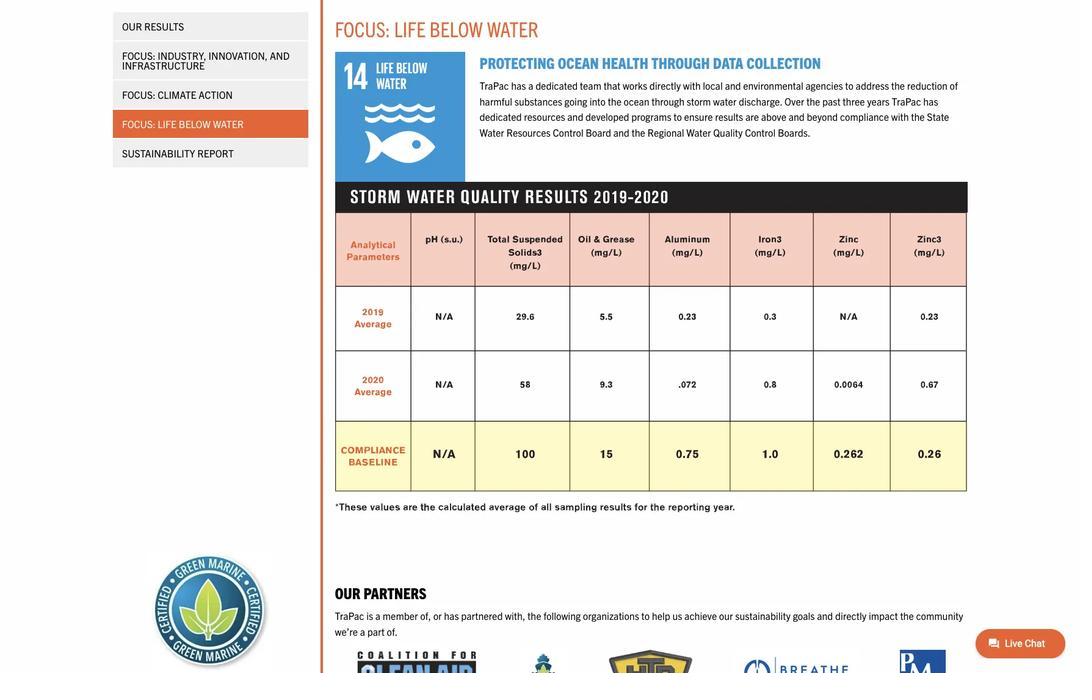 Task type: vqa. For each thing, say whether or not it's contained in the screenshot.
safety link
no



Task type: locate. For each thing, give the bounding box(es) containing it.
0 horizontal spatial has
[[444, 610, 459, 622]]

into
[[590, 95, 606, 107]]

three
[[843, 95, 865, 107]]

0 horizontal spatial directly
[[650, 80, 681, 92]]

directly up 'through'
[[650, 80, 681, 92]]

0 horizontal spatial trapac
[[335, 610, 364, 622]]

0 horizontal spatial dedicated
[[480, 111, 522, 123]]

1 horizontal spatial dedicated
[[536, 80, 578, 92]]

water
[[487, 15, 539, 42], [213, 118, 243, 130]]

focus: inside focus: industry, innovation, and infrastructure
[[122, 49, 155, 62]]

with up the storm
[[683, 80, 701, 92]]

0 horizontal spatial a
[[360, 626, 365, 638]]

1 vertical spatial dedicated
[[480, 111, 522, 123]]

directly inside the trapac is a member of, or has partnered with, the following organizations to help us achieve our sustainability goals and directly impact the community we're a part of.
[[835, 610, 867, 622]]

to inside the trapac is a member of, or has partnered with, the following organizations to help us achieve our sustainability goals and directly impact the community we're a part of.
[[641, 610, 650, 622]]

regional
[[648, 126, 684, 139]]

with
[[683, 80, 701, 92], [891, 111, 909, 123]]

1 horizontal spatial focus: life below water
[[335, 15, 539, 42]]

a
[[528, 80, 533, 92], [375, 610, 380, 622], [360, 626, 365, 638]]

trapac for trapac is a member of, or has partnered with, the following organizations to help us achieve our sustainability goals and directly impact the community we're a part of.
[[335, 610, 364, 622]]

focus: industry, innovation, and infrastructure
[[122, 49, 289, 71]]

0 vertical spatial our
[[122, 20, 142, 32]]

water
[[480, 126, 504, 139], [686, 126, 711, 139]]

our results link
[[113, 12, 308, 40]]

our left results
[[122, 20, 142, 32]]

2 horizontal spatial trapac
[[892, 95, 921, 107]]

a inside trapac has a dedicated team that works directly with local and environmental agencies to address the reduction of harmful substances going into the ocean through storm water discharge. over the past three years trapac has dedicated resources and developed programs to ensure results are above and beyond compliance with the state water resources control board and the regional water quality control boards.
[[528, 80, 533, 92]]

0 vertical spatial to
[[845, 80, 854, 92]]

water down action on the left
[[213, 118, 243, 130]]

water down ensure
[[686, 126, 711, 139]]

0 horizontal spatial focus: life below water
[[122, 118, 243, 130]]

action
[[198, 89, 232, 101]]

the up the "beyond"
[[807, 95, 820, 107]]

and right goals on the right bottom
[[817, 610, 833, 622]]

0 horizontal spatial to
[[641, 610, 650, 622]]

past
[[822, 95, 841, 107]]

directly left impact
[[835, 610, 867, 622]]

above
[[761, 111, 786, 123]]

a up the substances
[[528, 80, 533, 92]]

2 water from the left
[[686, 126, 711, 139]]

trapac is a member of, or has partnered with, the following organizations to help us achieve our sustainability goals and directly impact the community we're a part of.
[[335, 610, 963, 638]]

0 horizontal spatial life
[[157, 118, 176, 130]]

dedicated
[[536, 80, 578, 92], [480, 111, 522, 123]]

a right is
[[375, 610, 380, 622]]

control down the resources
[[553, 126, 584, 139]]

is
[[366, 610, 373, 622]]

partnered
[[461, 610, 503, 622]]

the down that
[[608, 95, 622, 107]]

water up protecting
[[487, 15, 539, 42]]

1 horizontal spatial has
[[511, 80, 526, 92]]

dedicated down harmful
[[480, 111, 522, 123]]

are
[[745, 111, 759, 123]]

ensure
[[684, 111, 713, 123]]

1 vertical spatial has
[[923, 95, 938, 107]]

trapac inside the trapac is a member of, or has partnered with, the following organizations to help us achieve our sustainability goals and directly impact the community we're a part of.
[[335, 610, 364, 622]]

0 vertical spatial focus: life below water
[[335, 15, 539, 42]]

1 vertical spatial with
[[891, 111, 909, 123]]

the right address
[[891, 80, 905, 92]]

focus: life below water
[[335, 15, 539, 42], [122, 118, 243, 130]]

0 vertical spatial a
[[528, 80, 533, 92]]

and down developed
[[613, 126, 629, 139]]

achieve
[[685, 610, 717, 622]]

reduction
[[907, 80, 948, 92]]

1 vertical spatial our
[[335, 583, 360, 603]]

1 horizontal spatial to
[[674, 111, 682, 123]]

0 horizontal spatial water
[[213, 118, 243, 130]]

has
[[511, 80, 526, 92], [923, 95, 938, 107], [444, 610, 459, 622]]

sustainability
[[122, 147, 195, 159]]

0 vertical spatial has
[[511, 80, 526, 92]]

2 horizontal spatial a
[[528, 80, 533, 92]]

control
[[553, 126, 584, 139], [745, 126, 776, 139]]

help
[[652, 610, 670, 622]]

and
[[725, 80, 741, 92], [567, 111, 583, 123], [789, 111, 805, 123], [613, 126, 629, 139], [817, 610, 833, 622]]

community
[[916, 610, 963, 622]]

agencies
[[806, 80, 843, 92]]

1 horizontal spatial directly
[[835, 610, 867, 622]]

0 horizontal spatial control
[[553, 126, 584, 139]]

data
[[713, 53, 743, 72]]

dedicated up the substances
[[536, 80, 578, 92]]

our up we're
[[335, 583, 360, 603]]

to down 'through'
[[674, 111, 682, 123]]

1 vertical spatial focus: life below water
[[122, 118, 243, 130]]

board
[[586, 126, 611, 139]]

collection
[[747, 53, 821, 72]]

1 horizontal spatial a
[[375, 610, 380, 622]]

2 vertical spatial has
[[444, 610, 459, 622]]

1 horizontal spatial water
[[686, 126, 711, 139]]

and
[[270, 49, 289, 62]]

2 vertical spatial a
[[360, 626, 365, 638]]

trapac down the reduction
[[892, 95, 921, 107]]

us
[[673, 610, 682, 622]]

has right or
[[444, 610, 459, 622]]

address
[[856, 80, 889, 92]]

results
[[715, 111, 743, 123]]

industry,
[[157, 49, 206, 62]]

the
[[891, 80, 905, 92], [608, 95, 622, 107], [807, 95, 820, 107], [911, 111, 925, 123], [632, 126, 645, 139], [528, 610, 541, 622], [900, 610, 914, 622]]

0 horizontal spatial water
[[480, 126, 504, 139]]

1 horizontal spatial our
[[335, 583, 360, 603]]

2 vertical spatial trapac
[[335, 610, 364, 622]]

1 horizontal spatial with
[[891, 111, 909, 123]]

life
[[394, 15, 426, 42], [157, 118, 176, 130]]

focus:
[[335, 15, 390, 42], [122, 49, 155, 62], [122, 89, 155, 101], [122, 118, 155, 130]]

trapac up harmful
[[480, 80, 509, 92]]

1 vertical spatial water
[[213, 118, 243, 130]]

2 vertical spatial to
[[641, 610, 650, 622]]

1 horizontal spatial trapac
[[480, 80, 509, 92]]

0 vertical spatial below
[[430, 15, 483, 42]]

focus: life below water link
[[113, 110, 308, 138]]

control down are
[[745, 126, 776, 139]]

and down going
[[567, 111, 583, 123]]

our
[[122, 20, 142, 32], [335, 583, 360, 603]]

organizations
[[583, 610, 639, 622]]

1 vertical spatial directly
[[835, 610, 867, 622]]

to left help
[[641, 610, 650, 622]]

trapac up we're
[[335, 610, 364, 622]]

1 control from the left
[[553, 126, 584, 139]]

the right the with, at the left bottom of page
[[528, 610, 541, 622]]

programs
[[631, 111, 671, 123]]

1 horizontal spatial below
[[430, 15, 483, 42]]

trapac for trapac has a dedicated team that works directly with local and environmental agencies to address the reduction of harmful substances going into the ocean through storm water discharge. over the past three years trapac has dedicated resources and developed programs to ensure results are above and beyond compliance with the state water resources control board and the regional water quality control boards.
[[480, 80, 509, 92]]

0 vertical spatial trapac
[[480, 80, 509, 92]]

of.
[[387, 626, 398, 638]]

1 vertical spatial a
[[375, 610, 380, 622]]

1 water from the left
[[480, 126, 504, 139]]

with right compliance
[[891, 111, 909, 123]]

1 horizontal spatial water
[[487, 15, 539, 42]]

to
[[845, 80, 854, 92], [674, 111, 682, 123], [641, 610, 650, 622]]

1 horizontal spatial life
[[394, 15, 426, 42]]

0 horizontal spatial with
[[683, 80, 701, 92]]

has down protecting
[[511, 80, 526, 92]]

0 vertical spatial life
[[394, 15, 426, 42]]

0 vertical spatial water
[[487, 15, 539, 42]]

to up 'three'
[[845, 80, 854, 92]]

2 horizontal spatial has
[[923, 95, 938, 107]]

0 horizontal spatial below
[[178, 118, 210, 130]]

a left part
[[360, 626, 365, 638]]

the right impact
[[900, 610, 914, 622]]

1 horizontal spatial control
[[745, 126, 776, 139]]

going
[[565, 95, 587, 107]]

environmental
[[743, 80, 803, 92]]

has down the reduction
[[923, 95, 938, 107]]

0 horizontal spatial our
[[122, 20, 142, 32]]

and down the over
[[789, 111, 805, 123]]

1 vertical spatial trapac
[[892, 95, 921, 107]]

water down harmful
[[480, 126, 504, 139]]

0 vertical spatial directly
[[650, 80, 681, 92]]

health
[[602, 53, 648, 72]]

0 vertical spatial dedicated
[[536, 80, 578, 92]]

below
[[430, 15, 483, 42], [178, 118, 210, 130]]

that
[[604, 80, 621, 92]]

1 vertical spatial below
[[178, 118, 210, 130]]

focus: industry, innovation, and infrastructure link
[[113, 42, 308, 79]]

directly
[[650, 80, 681, 92], [835, 610, 867, 622]]

trapac
[[480, 80, 509, 92], [892, 95, 921, 107], [335, 610, 364, 622]]



Task type: describe. For each thing, give the bounding box(es) containing it.
ocean
[[624, 95, 649, 107]]

team
[[580, 80, 601, 92]]

sustainability report link
[[113, 139, 308, 167]]

directly inside trapac has a dedicated team that works directly with local and environmental agencies to address the reduction of harmful substances going into the ocean through storm water discharge. over the past three years trapac has dedicated resources and developed programs to ensure results are above and beyond compliance with the state water resources control board and the regional water quality control boards.
[[650, 80, 681, 92]]

the left state
[[911, 111, 925, 123]]

focus: for 'focus: climate action' link
[[122, 89, 155, 101]]

ocean
[[558, 53, 599, 72]]

innovation,
[[208, 49, 267, 62]]

focus: for focus: life below water link
[[122, 118, 155, 130]]

our for our partners
[[335, 583, 360, 603]]

protecting
[[480, 53, 555, 72]]

focus: climate action
[[122, 89, 232, 101]]

compliance
[[840, 111, 889, 123]]

resources
[[524, 111, 565, 123]]

beyond
[[807, 111, 838, 123]]

discharge.
[[739, 95, 782, 107]]

0 vertical spatial with
[[683, 80, 701, 92]]

water
[[713, 95, 737, 107]]

2 control from the left
[[745, 126, 776, 139]]

protecting ocean health through data collection
[[480, 53, 821, 72]]

infrastructure
[[122, 59, 204, 71]]

state
[[927, 111, 949, 123]]

climate
[[157, 89, 196, 101]]

substances
[[515, 95, 562, 107]]

trapac has a dedicated team that works directly with local and environmental agencies to address the reduction of harmful substances going into the ocean through storm water discharge. over the past three years trapac has dedicated resources and developed programs to ensure results are above and beyond compliance with the state water resources control board and the regional water quality control boards.
[[480, 80, 958, 139]]

part
[[367, 626, 385, 638]]

resources
[[506, 126, 551, 139]]

2 horizontal spatial to
[[845, 80, 854, 92]]

with,
[[505, 610, 525, 622]]

water inside focus: life below water link
[[213, 118, 243, 130]]

1 vertical spatial to
[[674, 111, 682, 123]]

focus: climate action link
[[113, 81, 308, 109]]

our
[[719, 610, 733, 622]]

partners
[[364, 583, 427, 603]]

results
[[144, 20, 184, 32]]

of
[[950, 80, 958, 92]]

of,
[[420, 610, 431, 622]]

the down programs
[[632, 126, 645, 139]]

and up the water
[[725, 80, 741, 92]]

our for our results
[[122, 20, 142, 32]]

developed
[[586, 111, 629, 123]]

and inside the trapac is a member of, or has partnered with, the following organizations to help us achieve our sustainability goals and directly impact the community we're a part of.
[[817, 610, 833, 622]]

report
[[197, 147, 233, 159]]

years
[[867, 95, 890, 107]]

through
[[652, 95, 685, 107]]

has inside the trapac is a member of, or has partnered with, the following organizations to help us achieve our sustainability goals and directly impact the community we're a part of.
[[444, 610, 459, 622]]

a for dedicated
[[528, 80, 533, 92]]

sustainability
[[735, 610, 791, 622]]

our partners
[[335, 583, 427, 603]]

storm
[[687, 95, 711, 107]]

or
[[433, 610, 442, 622]]

we're
[[335, 626, 358, 638]]

local
[[703, 80, 723, 92]]

through
[[651, 53, 710, 72]]

our results
[[122, 20, 184, 32]]

works
[[623, 80, 647, 92]]

impact
[[869, 610, 898, 622]]

focus: for focus: industry, innovation, and infrastructure link
[[122, 49, 155, 62]]

a for member
[[375, 610, 380, 622]]

goals
[[793, 610, 815, 622]]

1 vertical spatial life
[[157, 118, 176, 130]]

quality
[[713, 126, 743, 139]]

following
[[544, 610, 581, 622]]

sustainability report
[[122, 147, 233, 159]]

boards.
[[778, 126, 810, 139]]

harmful
[[480, 95, 512, 107]]

focus: life below water inside focus: life below water link
[[122, 118, 243, 130]]

member
[[383, 610, 418, 622]]

over
[[785, 95, 804, 107]]



